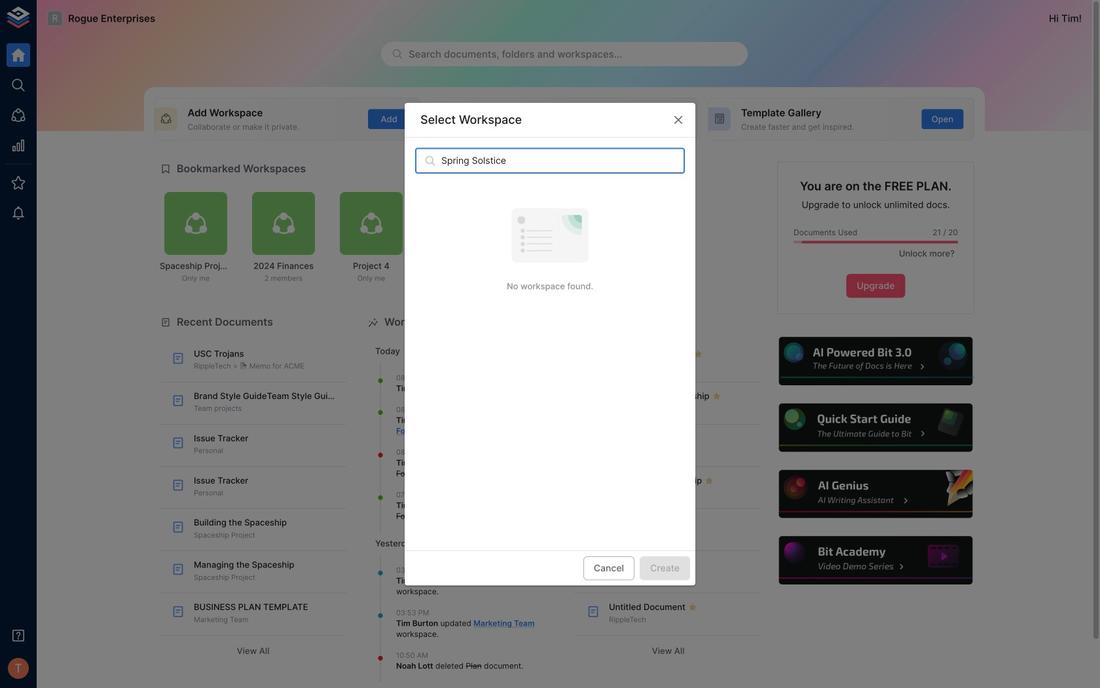 Task type: describe. For each thing, give the bounding box(es) containing it.
4 help image from the top
[[778, 534, 975, 587]]

2 help image from the top
[[778, 402, 975, 454]]



Task type: vqa. For each thing, say whether or not it's contained in the screenshot.
REMOVE BOOKMARK icon
no



Task type: locate. For each thing, give the bounding box(es) containing it.
3 help image from the top
[[778, 468, 975, 520]]

help image
[[778, 335, 975, 387], [778, 402, 975, 454], [778, 468, 975, 520], [778, 534, 975, 587]]

1 help image from the top
[[778, 335, 975, 387]]

dialog
[[405, 103, 696, 585]]

Search Workspaces... text field
[[442, 148, 685, 174]]



